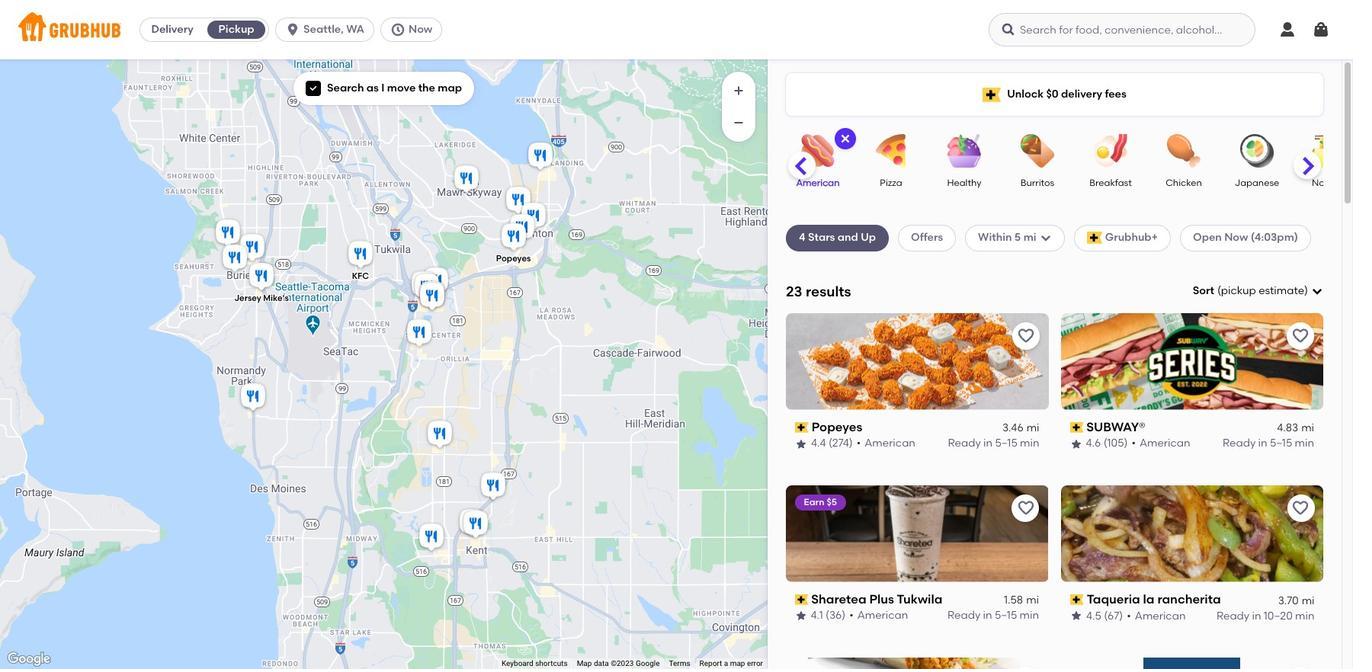 Task type: locate. For each thing, give the bounding box(es) containing it.
pickup button
[[204, 18, 268, 42]]

3.70
[[1278, 594, 1298, 607]]

1 horizontal spatial subscription pass image
[[1070, 595, 1083, 605]]

0 vertical spatial grubhub plus flag logo image
[[983, 87, 1001, 102]]

0 vertical spatial popeyes
[[496, 254, 530, 264]]

katsu burger image
[[424, 418, 455, 452]]

5–15
[[995, 437, 1017, 450], [1270, 437, 1292, 450], [995, 609, 1017, 622]]

min down 3.46 mi
[[1020, 437, 1039, 450]]

ready in 5–15 min for sharetea plus tukwila
[[948, 609, 1039, 622]]

in for sharetea plus tukwila
[[983, 609, 993, 622]]

subscription pass image up earn
[[795, 422, 809, 433]]

star icon image for taqueria la rancherita
[[1070, 610, 1082, 622]]

report a map error link
[[699, 659, 763, 668]]

svg image for seattle, wa
[[285, 22, 300, 37]]

• for popeyes
[[857, 437, 861, 450]]

Search for food, convenience, alcohol... search field
[[989, 13, 1255, 46]]

burritos image
[[1011, 134, 1064, 168]]

2 subscription pass image from the left
[[1070, 422, 1083, 433]]

breakfast
[[1090, 178, 1132, 188]]

23
[[786, 282, 802, 300]]

star icon image for popeyes
[[795, 438, 807, 450]]

map right a
[[730, 659, 745, 668]]

• for taqueria la rancherita
[[1127, 609, 1131, 622]]

earn
[[804, 497, 825, 507]]

• right '(36)'
[[850, 609, 854, 622]]

open
[[1193, 231, 1222, 244]]

subscription pass image left taqueria at the bottom of the page
[[1070, 595, 1083, 605]]

star icon image left 4.6
[[1070, 438, 1082, 450]]

burritos
[[1021, 178, 1054, 188]]

grubhub+
[[1105, 231, 1158, 244]]

charleys cheesesteaks image
[[408, 269, 439, 303]]

ready in 5–15 min down 4.83
[[1223, 437, 1314, 450]]

now make me a sandwich image
[[219, 242, 250, 276]]

mi for subway®
[[1301, 422, 1314, 435]]

• right (67)
[[1127, 609, 1131, 622]]

0 vertical spatial save this restaurant image
[[1016, 327, 1035, 345]]

american right (274)
[[865, 437, 915, 450]]

grubhub plus flag logo image left unlock
[[983, 87, 1001, 102]]

0 vertical spatial save this restaurant image
[[1291, 327, 1310, 345]]

american down plus
[[858, 609, 909, 622]]

5–15 down 1.58 on the right bottom
[[995, 609, 1017, 622]]

subscription pass image left sharetea
[[795, 595, 809, 605]]

i
[[381, 82, 385, 95]]

• american down sharetea plus tukwila
[[850, 609, 909, 622]]

1 horizontal spatial map
[[730, 659, 745, 668]]

4.1 (36)
[[811, 609, 846, 622]]

5–15 down 3.46
[[995, 437, 1017, 450]]

ready in 5–15 min
[[948, 437, 1039, 450], [1223, 437, 1314, 450], [948, 609, 1039, 622]]

save this restaurant image
[[1016, 327, 1035, 345], [1016, 499, 1035, 517]]

4.4
[[811, 437, 826, 450]]

subscription pass image
[[795, 595, 809, 605], [1070, 595, 1083, 605]]

seattle,
[[303, 23, 344, 36]]

noodles
[[1312, 178, 1348, 188]]

main navigation navigation
[[0, 0, 1353, 59]]

• right (105)
[[1132, 437, 1136, 450]]

keyboard shortcuts button
[[502, 659, 568, 669]]

popeyes down taqueria la rancherita image
[[496, 254, 530, 264]]

ready in 5–15 min down 3.46
[[948, 437, 1039, 450]]

min
[[1020, 437, 1039, 450], [1295, 437, 1314, 450], [1020, 609, 1039, 622], [1295, 609, 1314, 622]]

taqueria la rancherita image
[[507, 212, 537, 245]]

in for subway®
[[1258, 437, 1267, 450]]

5–15 down 4.83
[[1270, 437, 1292, 450]]

•
[[857, 437, 861, 450], [1132, 437, 1136, 450], [850, 609, 854, 622], [1127, 609, 1131, 622]]

10–20
[[1263, 609, 1292, 622]]

sort ( pickup estimate )
[[1193, 284, 1308, 297]]

taqueria la rancherita logo image
[[1061, 485, 1323, 582]]

map right the on the top left of page
[[438, 82, 462, 95]]

• american down taqueria la rancherita
[[1127, 609, 1185, 622]]

now
[[409, 23, 432, 36], [1224, 231, 1248, 244]]

map region
[[0, 0, 820, 669]]

• american right (274)
[[857, 437, 915, 450]]

american down american image
[[796, 178, 840, 188]]

subscription pass image for subway®
[[1070, 422, 1083, 433]]

1 vertical spatial grubhub plus flag logo image
[[1087, 232, 1102, 244]]

0 horizontal spatial now
[[409, 23, 432, 36]]

• american
[[857, 437, 915, 450], [1132, 437, 1190, 450], [850, 609, 909, 622], [1127, 609, 1185, 622]]

1 horizontal spatial grubhub plus flag logo image
[[1087, 232, 1102, 244]]

ready
[[948, 437, 981, 450], [1223, 437, 1256, 450], [948, 609, 981, 622], [1216, 609, 1249, 622]]

min for popeyes
[[1020, 437, 1039, 450]]

• american right (105)
[[1132, 437, 1190, 450]]

search as i move the map
[[327, 82, 462, 95]]

star icon image left 4.5 on the bottom of the page
[[1070, 610, 1082, 622]]

(274)
[[828, 437, 853, 450]]

american right (105)
[[1140, 437, 1190, 450]]

map
[[577, 659, 592, 668]]

japanese image
[[1230, 134, 1284, 168]]

in
[[983, 437, 993, 450], [1258, 437, 1267, 450], [983, 609, 993, 622], [1252, 609, 1261, 622]]

sharetea
[[812, 592, 867, 607]]

keyboard shortcuts
[[502, 659, 568, 668]]

2 subscription pass image from the left
[[1070, 595, 1083, 605]]

0 horizontal spatial popeyes
[[496, 254, 530, 264]]

subway® logo image
[[1061, 313, 1323, 410]]

within 5 mi
[[978, 231, 1036, 244]]

2 save this restaurant image from the top
[[1016, 499, 1035, 517]]

min for sharetea plus tukwila
[[1020, 609, 1039, 622]]

mi right 3.46
[[1027, 422, 1039, 435]]

0 vertical spatial now
[[409, 23, 432, 36]]

min down '1.58 mi'
[[1020, 609, 1039, 622]]

in for popeyes
[[983, 437, 993, 450]]

save this restaurant button for popeyes
[[1012, 322, 1039, 350]]

(
[[1217, 284, 1221, 297]]

4
[[799, 231, 805, 244]]

None field
[[1193, 284, 1323, 299]]

3.46
[[1002, 422, 1023, 435]]

2 save this restaurant image from the top
[[1291, 499, 1310, 517]]

map data ©2023 google
[[577, 659, 660, 668]]

0 horizontal spatial grubhub plus flag logo image
[[983, 87, 1001, 102]]

1 horizontal spatial subscription pass image
[[1070, 422, 1083, 433]]

popeyes logo image
[[786, 313, 1049, 410]]

mi for taqueria la rancherita
[[1301, 594, 1314, 607]]

1 horizontal spatial popeyes
[[812, 420, 862, 434]]

1 vertical spatial save this restaurant image
[[1016, 499, 1035, 517]]

subway® image
[[416, 521, 446, 555]]

offers
[[911, 231, 943, 244]]

1 vertical spatial save this restaurant image
[[1291, 499, 1310, 517]]

• right (274)
[[857, 437, 861, 450]]

seattle, wa
[[303, 23, 364, 36]]

pizza hut image
[[503, 184, 533, 218]]

popeyes inside 'popeyes kfc'
[[496, 254, 530, 264]]

sharetea plus tukwila
[[812, 592, 943, 607]]

1 subscription pass image from the left
[[795, 422, 809, 433]]

min down 3.70 mi
[[1295, 609, 1314, 622]]

popeyes image
[[498, 221, 529, 255]]

svg image for search as i move the map
[[309, 84, 318, 93]]

now up the on the top left of page
[[409, 23, 432, 36]]

0 horizontal spatial subscription pass image
[[795, 595, 809, 605]]

mi right 4.83
[[1301, 422, 1314, 435]]

1 subscription pass image from the left
[[795, 595, 809, 605]]

min down 4.83 mi
[[1295, 437, 1314, 450]]

now right open
[[1224, 231, 1248, 244]]

popeyes
[[496, 254, 530, 264], [812, 420, 862, 434]]

save this restaurant image inside button
[[1016, 327, 1035, 345]]

a
[[724, 659, 728, 668]]

4.5
[[1086, 609, 1101, 622]]

grubhub plus flag logo image left grubhub+
[[1087, 232, 1102, 244]]

ready for sharetea plus tukwila
[[948, 609, 981, 622]]

23 results
[[786, 282, 851, 300]]

grubhub plus flag logo image
[[983, 87, 1001, 102], [1087, 232, 1102, 244]]

4.4 (274)
[[811, 437, 853, 450]]

4.6
[[1086, 437, 1101, 450]]

shortcuts
[[535, 659, 568, 668]]

• american for sharetea plus tukwila
[[850, 609, 909, 622]]

american for sharetea plus tukwila
[[858, 609, 909, 622]]

star icon image
[[795, 438, 807, 450], [1070, 438, 1082, 450], [795, 610, 807, 622], [1070, 610, 1082, 622]]

jersey
[[234, 293, 261, 303]]

american for popeyes
[[865, 437, 915, 450]]

ready in 5–15 min down 1.58 on the right bottom
[[948, 609, 1039, 622]]

american
[[796, 178, 840, 188], [865, 437, 915, 450], [1140, 437, 1190, 450], [858, 609, 909, 622], [1135, 609, 1185, 622]]

chicken
[[1166, 178, 1202, 188]]

mike's
[[263, 293, 288, 303]]

1 save this restaurant image from the top
[[1291, 327, 1310, 345]]

$5
[[827, 497, 837, 507]]

(4:03pm)
[[1251, 231, 1298, 244]]

svg image inside now button
[[390, 22, 406, 37]]

google
[[636, 659, 660, 668]]

• american for subway®
[[1132, 437, 1190, 450]]

1 vertical spatial popeyes
[[812, 420, 862, 434]]

as
[[366, 82, 379, 95]]

0 horizontal spatial map
[[438, 82, 462, 95]]

report
[[699, 659, 722, 668]]

star icon image left the 4.4
[[795, 438, 807, 450]]

popeyes kfc
[[352, 254, 530, 281]]

popeyes for popeyes
[[812, 420, 862, 434]]

svg image inside 'seattle, wa' button
[[285, 22, 300, 37]]

taqueria
[[1086, 592, 1140, 607]]

pickup
[[1221, 284, 1256, 297]]

mi right 3.70
[[1301, 594, 1314, 607]]

ready in 10–20 min
[[1216, 609, 1314, 622]]

save this restaurant image
[[1291, 327, 1310, 345], [1291, 499, 1310, 517]]

svg image
[[1312, 21, 1330, 39], [1001, 22, 1016, 37], [839, 133, 851, 145], [1311, 285, 1323, 297]]

star icon image left 4.1
[[795, 610, 807, 622]]

american down taqueria la rancherita
[[1135, 609, 1185, 622]]

1 vertical spatial now
[[1224, 231, 1248, 244]]

search
[[327, 82, 364, 95]]

1 save this restaurant image from the top
[[1016, 327, 1035, 345]]

• american for taqueria la rancherita
[[1127, 609, 1185, 622]]

subscription pass image
[[795, 422, 809, 433], [1070, 422, 1083, 433]]

subscription pass image for popeyes
[[795, 422, 809, 433]]

popeyes up (274)
[[812, 420, 862, 434]]

sharetea plus tukwila logo image
[[786, 485, 1049, 582]]

4.6 (105)
[[1086, 437, 1128, 450]]

subscription pass image left subway®
[[1070, 422, 1083, 433]]

chicken image
[[1157, 134, 1210, 168]]

4.83
[[1277, 422, 1298, 435]]

0 horizontal spatial subscription pass image
[[795, 422, 809, 433]]

report a map error
[[699, 659, 763, 668]]

mi for popeyes
[[1027, 422, 1039, 435]]

none field containing sort
[[1193, 284, 1323, 299]]

terms
[[669, 659, 690, 668]]

svg image
[[1278, 21, 1297, 39], [285, 22, 300, 37], [390, 22, 406, 37], [309, 84, 318, 93], [1039, 232, 1052, 244]]

minus icon image
[[731, 115, 746, 130]]

0 vertical spatial map
[[438, 82, 462, 95]]

fees
[[1105, 88, 1127, 101]]

(105)
[[1104, 437, 1128, 450]]

mi right 1.58 on the right bottom
[[1027, 594, 1039, 607]]



Task type: describe. For each thing, give the bounding box(es) containing it.
kfc
[[352, 271, 369, 281]]

open now (4:03pm)
[[1193, 231, 1298, 244]]

• for subway®
[[1132, 437, 1136, 450]]

ready for subway®
[[1223, 437, 1256, 450]]

ready for taqueria la rancherita
[[1216, 609, 1249, 622]]

move
[[387, 82, 416, 95]]

breakfast image
[[1084, 134, 1137, 168]]

(36)
[[826, 609, 846, 622]]

panera bread image
[[456, 507, 487, 540]]

kfc logo image
[[786, 658, 1049, 669]]

1.58
[[1004, 594, 1023, 607]]

1 vertical spatial map
[[730, 659, 745, 668]]

unlock
[[1007, 88, 1044, 101]]

google image
[[4, 649, 54, 669]]

data
[[594, 659, 609, 668]]

unlock $0 delivery fees
[[1007, 88, 1127, 101]]

delivery
[[1061, 88, 1102, 101]]

and
[[838, 231, 858, 244]]

healthy image
[[938, 134, 991, 168]]

svg image for now
[[390, 22, 406, 37]]

5–15 for subway®
[[1270, 437, 1292, 450]]

sort
[[1193, 284, 1214, 297]]

grubhub plus flag logo image for unlock $0 delivery fees
[[983, 87, 1001, 102]]

pizza image
[[864, 134, 918, 168]]

ready in 5–15 min for popeyes
[[948, 437, 1039, 450]]

4.5 (67)
[[1086, 609, 1123, 622]]

american image
[[791, 134, 845, 168]]

results
[[806, 282, 851, 300]]

noodles image
[[1303, 134, 1353, 168]]

la
[[1143, 592, 1154, 607]]

1 horizontal spatial now
[[1224, 231, 1248, 244]]

up
[[861, 231, 876, 244]]

)
[[1304, 284, 1308, 297]]

red robin image
[[525, 140, 555, 174]]

©2023
[[611, 659, 634, 668]]

american for subway®
[[1140, 437, 1190, 450]]

seattle, wa button
[[275, 18, 380, 42]]

popeyes for popeyes kfc
[[496, 254, 530, 264]]

(67)
[[1104, 609, 1123, 622]]

save this restaurant image for subway®
[[1291, 327, 1310, 345]]

ready in 5–15 min for subway®
[[1223, 437, 1314, 450]]

5
[[1014, 231, 1021, 244]]

5–15 for sharetea plus tukwila
[[995, 609, 1017, 622]]

4.83 mi
[[1277, 422, 1314, 435]]

jersey mike's
[[234, 293, 288, 303]]

ready for popeyes
[[948, 437, 981, 450]]

wa
[[346, 23, 364, 36]]

estimate
[[1259, 284, 1304, 297]]

delivery button
[[140, 18, 204, 42]]

within
[[978, 231, 1012, 244]]

papa johns image
[[237, 381, 268, 415]]

mi for sharetea plus tukwila
[[1027, 594, 1039, 607]]

plus
[[870, 592, 894, 607]]

japanese
[[1235, 178, 1279, 188]]

grubhub plus flag logo image for grubhub+
[[1087, 232, 1102, 244]]

tukwila
[[897, 592, 943, 607]]

3.70 mi
[[1278, 594, 1314, 607]]

rancherita
[[1157, 592, 1220, 607]]

kfc image
[[345, 239, 375, 272]]

now button
[[380, 18, 448, 42]]

salty blue image
[[518, 200, 548, 234]]

corner bakery image
[[417, 279, 447, 313]]

sharetea plus tukwila image
[[420, 265, 451, 299]]

error
[[747, 659, 763, 668]]

save this restaurant button for subway®
[[1287, 322, 1314, 350]]

terms link
[[669, 659, 690, 668]]

save this restaurant button for taqueria la rancherita
[[1287, 494, 1314, 522]]

subscription pass image for sharetea plus tukwila
[[795, 595, 809, 605]]

taqueria la rancherita
[[1086, 592, 1220, 607]]

plus icon image
[[731, 83, 746, 98]]

min for taqueria la rancherita
[[1295, 609, 1314, 622]]

5–15 for popeyes
[[995, 437, 1017, 450]]

the
[[418, 82, 435, 95]]

angel city deli image
[[451, 163, 481, 197]]

pickup
[[218, 23, 254, 36]]

healthy
[[947, 178, 981, 188]]

4.1
[[811, 609, 823, 622]]

patty's eggnest image
[[417, 281, 447, 314]]

stars
[[808, 231, 835, 244]]

$0
[[1046, 88, 1059, 101]]

star icon image for sharetea plus tukwila
[[795, 610, 807, 622]]

min for subway®
[[1295, 437, 1314, 450]]

subscription pass image for taqueria la rancherita
[[1070, 595, 1083, 605]]

dairy queen image
[[212, 217, 243, 251]]

pizza
[[880, 178, 902, 188]]

keyboard
[[502, 659, 533, 668]]

delivery
[[151, 23, 193, 36]]

ivar's seafood bar image
[[237, 232, 267, 265]]

now inside button
[[409, 23, 432, 36]]

mi right the 5
[[1023, 231, 1036, 244]]

jersey mike's logo image
[[1144, 658, 1240, 669]]

jersey mike's image
[[246, 261, 276, 294]]

duke's seafood image
[[460, 508, 491, 542]]

american for taqueria la rancherita
[[1135, 609, 1185, 622]]

earn $5
[[804, 497, 837, 507]]

3.46 mi
[[1002, 422, 1039, 435]]

• american for popeyes
[[857, 437, 915, 450]]

star icon image for subway®
[[1070, 438, 1082, 450]]

save this restaurant image for taqueria la rancherita
[[1291, 499, 1310, 517]]

4 stars and up
[[799, 231, 876, 244]]

subway®
[[1086, 420, 1145, 434]]

• for sharetea plus tukwila
[[850, 609, 854, 622]]

applebee's image
[[404, 317, 434, 351]]

bj's restaurant & brewhouse image
[[411, 271, 442, 305]]

1.58 mi
[[1004, 594, 1039, 607]]

denny's image
[[478, 470, 508, 504]]

in for taqueria la rancherita
[[1252, 609, 1261, 622]]



Task type: vqa. For each thing, say whether or not it's contained in the screenshot.


